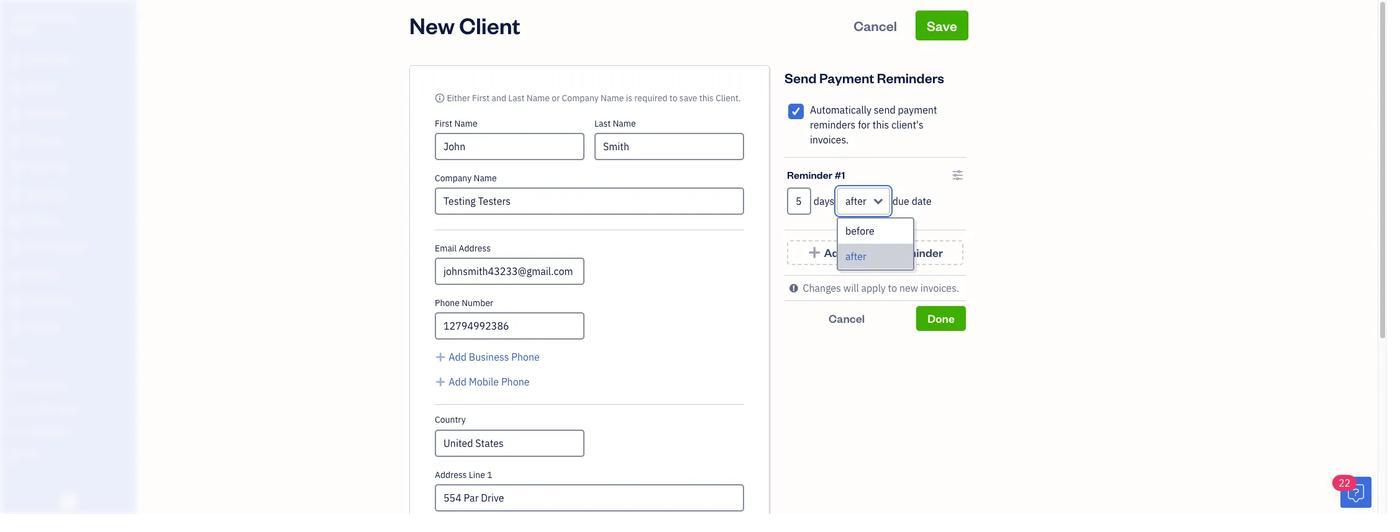 Task type: describe. For each thing, give the bounding box(es) containing it.
items and services
[[9, 403, 75, 413]]

save
[[927, 17, 957, 34]]

#
[[835, 168, 842, 181]]

phone for add business phone
[[511, 351, 540, 363]]

automatically
[[810, 104, 872, 116]]

1 horizontal spatial last
[[595, 118, 611, 129]]

First Name text field
[[435, 133, 585, 160]]

payment
[[898, 104, 937, 116]]

payment image
[[8, 162, 23, 175]]

add for add business phone
[[449, 351, 467, 363]]

last name
[[595, 118, 636, 129]]

team members
[[9, 380, 63, 390]]

0 vertical spatial last
[[508, 93, 525, 104]]

bank connections
[[9, 426, 73, 436]]

due
[[893, 195, 910, 208]]

after inside after option
[[846, 250, 867, 263]]

country
[[435, 414, 466, 426]]

changes
[[803, 282, 841, 294]]

Address Line 1 text field
[[435, 485, 744, 512]]

required
[[635, 93, 668, 104]]

payment
[[819, 69, 874, 86]]

exclamationcircle image
[[790, 281, 798, 296]]

add business phone
[[449, 351, 540, 363]]

1 vertical spatial company
[[435, 173, 472, 184]]

name for first name
[[454, 118, 478, 129]]

email
[[435, 243, 457, 254]]

0 vertical spatial address
[[459, 243, 491, 254]]

team members link
[[3, 375, 133, 396]]

1 vertical spatial cancel
[[829, 311, 865, 326]]

project image
[[8, 216, 23, 228]]

client image
[[8, 82, 23, 94]]

0 vertical spatial company
[[562, 93, 599, 104]]

team
[[9, 380, 29, 390]]

Payment reminder timing (before or after due date) field
[[837, 188, 890, 215]]

1 horizontal spatial to
[[888, 282, 897, 294]]

new
[[409, 11, 455, 40]]

1 horizontal spatial first
[[472, 93, 490, 104]]

Last Name text field
[[595, 133, 744, 160]]

or
[[552, 93, 560, 104]]

email address
[[435, 243, 491, 254]]

name for last name
[[613, 118, 636, 129]]

line
[[469, 470, 485, 481]]

client.
[[716, 93, 741, 104]]

name for company name
[[474, 173, 497, 184]]

owner
[[10, 25, 35, 35]]

0 vertical spatial phone
[[435, 298, 460, 309]]

0 vertical spatial to
[[670, 93, 678, 104]]

Payment reminder offset in days text field
[[787, 188, 811, 215]]

add for add mobile phone
[[449, 376, 467, 388]]

plus image for add business phone
[[435, 350, 446, 365]]

reminder # 1
[[787, 168, 845, 181]]

edit reminder #1 message image
[[952, 168, 964, 183]]

save button
[[916, 11, 969, 40]]

plus image for add another reminder
[[808, 247, 822, 259]]

connections
[[29, 426, 73, 436]]

add mobile phone
[[449, 376, 530, 388]]

items and services link
[[3, 398, 133, 419]]

Company Name text field
[[435, 188, 744, 215]]

plus image
[[435, 375, 446, 390]]

money image
[[8, 269, 23, 281]]

james
[[10, 11, 38, 23]]

after option
[[838, 244, 913, 270]]

business
[[469, 351, 509, 363]]

invoices. inside automatically send payment reminders for this client's invoices.
[[810, 134, 849, 146]]

either
[[447, 93, 470, 104]]

Country text field
[[436, 431, 583, 456]]

company name
[[435, 173, 497, 184]]

mobile
[[469, 376, 499, 388]]

main element
[[0, 0, 168, 514]]

1 for address line 1
[[487, 470, 492, 481]]

send
[[785, 69, 817, 86]]

members
[[30, 380, 63, 390]]



Task type: vqa. For each thing, say whether or not it's contained in the screenshot.
Hours Logged By
no



Task type: locate. For each thing, give the bounding box(es) containing it.
1 vertical spatial 1
[[487, 470, 492, 481]]

after
[[846, 195, 867, 208], [846, 250, 867, 263]]

add
[[824, 245, 846, 260], [449, 351, 467, 363], [449, 376, 467, 388]]

phone
[[435, 298, 460, 309], [511, 351, 540, 363], [501, 376, 530, 388]]

1 vertical spatial phone
[[511, 351, 540, 363]]

2 after from the top
[[846, 250, 867, 263]]

0 horizontal spatial reminder
[[787, 168, 833, 181]]

expense image
[[8, 189, 23, 201]]

check image
[[790, 105, 802, 117]]

automatically send payment reminders for this client's invoices.
[[810, 104, 937, 146]]

list box containing before
[[838, 219, 913, 270]]

phone number
[[435, 298, 493, 309]]

and
[[492, 93, 506, 104], [30, 403, 43, 413]]

name down is
[[613, 118, 636, 129]]

before option
[[838, 219, 913, 244]]

first
[[472, 93, 490, 104], [435, 118, 452, 129]]

1 vertical spatial add
[[449, 351, 467, 363]]

invoice image
[[8, 135, 23, 148]]

add business phone button
[[435, 350, 540, 365]]

changes will apply to new invoices.
[[803, 282, 959, 294]]

first right either on the top of page
[[472, 93, 490, 104]]

reminders
[[877, 69, 944, 86]]

number
[[462, 298, 493, 309]]

freshbooks image
[[58, 495, 78, 509]]

cancel
[[854, 17, 897, 34], [829, 311, 865, 326]]

0 horizontal spatial company
[[435, 173, 472, 184]]

apps link
[[3, 352, 133, 373]]

this down send on the top right of page
[[873, 119, 889, 131]]

1 vertical spatial and
[[30, 403, 43, 413]]

1 horizontal spatial plus image
[[808, 247, 822, 259]]

another
[[848, 245, 890, 260]]

add for add another reminder
[[824, 245, 846, 260]]

cancel button up the send payment reminders
[[843, 11, 908, 40]]

phone inside 'button'
[[501, 376, 530, 388]]

for
[[858, 119, 870, 131]]

after inside "after" field
[[846, 195, 867, 208]]

client
[[459, 11, 520, 40]]

1 vertical spatial first
[[435, 118, 452, 129]]

this
[[699, 93, 714, 104], [873, 119, 889, 131]]

add down before on the top of the page
[[824, 245, 846, 260]]

0 horizontal spatial plus image
[[435, 350, 446, 365]]

primary image
[[435, 93, 445, 104]]

0 horizontal spatial and
[[30, 403, 43, 413]]

phone right mobile
[[501, 376, 530, 388]]

name down first name 'text field'
[[474, 173, 497, 184]]

reminder up new
[[893, 245, 943, 260]]

1 horizontal spatial reminder
[[893, 245, 943, 260]]

reminders
[[810, 119, 856, 131]]

0 vertical spatial and
[[492, 93, 506, 104]]

this inside automatically send payment reminders for this client's invoices.
[[873, 119, 889, 131]]

0 horizontal spatial 1
[[487, 470, 492, 481]]

this right save on the top of page
[[699, 93, 714, 104]]

reminder left #
[[787, 168, 833, 181]]

cancel button
[[843, 11, 908, 40], [785, 306, 909, 331]]

is
[[626, 93, 632, 104]]

1 right the "line"
[[487, 470, 492, 481]]

address line 1
[[435, 470, 492, 481]]

send payment reminders
[[785, 69, 944, 86]]

1 for reminder # 1
[[842, 168, 845, 181]]

1 vertical spatial plus image
[[435, 350, 446, 365]]

1 vertical spatial to
[[888, 282, 897, 294]]

2 vertical spatial add
[[449, 376, 467, 388]]

resource center badge image
[[1341, 477, 1372, 508]]

and right the items
[[30, 403, 43, 413]]

1 vertical spatial after
[[846, 250, 867, 263]]

1 horizontal spatial company
[[562, 93, 599, 104]]

done button
[[917, 306, 966, 331]]

after down before on the top of the page
[[846, 250, 867, 263]]

1
[[842, 168, 845, 181], [487, 470, 492, 481]]

company
[[562, 93, 599, 104], [435, 173, 472, 184]]

phone left number
[[435, 298, 460, 309]]

add another reminder button
[[787, 240, 964, 265]]

add right plus icon
[[449, 376, 467, 388]]

invoices. up done
[[921, 282, 959, 294]]

add inside 'button'
[[449, 376, 467, 388]]

plus image
[[808, 247, 822, 259], [435, 350, 446, 365]]

plus image up changes
[[808, 247, 822, 259]]

invoices.
[[810, 134, 849, 146], [921, 282, 959, 294]]

timer image
[[8, 242, 23, 255]]

1 horizontal spatial this
[[873, 119, 889, 131]]

invoices. down reminders
[[810, 134, 849, 146]]

address
[[459, 243, 491, 254], [435, 470, 467, 481]]

cancel button down will
[[785, 306, 909, 331]]

1 horizontal spatial invoices.
[[921, 282, 959, 294]]

name left or
[[527, 93, 550, 104]]

last left or
[[508, 93, 525, 104]]

phone down phone number text field
[[511, 351, 540, 363]]

apps
[[9, 357, 28, 367]]

Email Address text field
[[435, 258, 585, 285]]

client's
[[892, 119, 924, 131]]

items
[[9, 403, 29, 413]]

22
[[1339, 477, 1351, 490]]

last
[[508, 93, 525, 104], [595, 118, 611, 129]]

company down first name
[[435, 173, 472, 184]]

0 vertical spatial this
[[699, 93, 714, 104]]

chart image
[[8, 296, 23, 308]]

list box
[[838, 219, 913, 270]]

Phone Number text field
[[435, 313, 585, 340]]

first down primary image
[[435, 118, 452, 129]]

dashboard image
[[8, 55, 23, 68]]

days
[[814, 195, 835, 208]]

estimate image
[[8, 109, 23, 121]]

0 vertical spatial add
[[824, 245, 846, 260]]

save
[[680, 93, 697, 104]]

reminder
[[787, 168, 833, 181], [893, 245, 943, 260]]

first name
[[435, 118, 478, 129]]

due date
[[893, 195, 932, 208]]

add left business
[[449, 351, 467, 363]]

new
[[900, 282, 918, 294]]

date
[[912, 195, 932, 208]]

name
[[527, 93, 550, 104], [601, 93, 624, 104], [454, 118, 478, 129], [613, 118, 636, 129], [474, 173, 497, 184]]

done
[[928, 311, 955, 326]]

address left the "line"
[[435, 470, 467, 481]]

cancel down will
[[829, 311, 865, 326]]

1 horizontal spatial and
[[492, 93, 506, 104]]

send
[[874, 104, 896, 116]]

to left new
[[888, 282, 897, 294]]

address right email
[[459, 243, 491, 254]]

0 horizontal spatial to
[[670, 93, 678, 104]]

0 horizontal spatial invoices.
[[810, 134, 849, 146]]

phone inside button
[[511, 351, 540, 363]]

1 up "after" field
[[842, 168, 845, 181]]

0 vertical spatial cancel
[[854, 17, 897, 34]]

add mobile phone button
[[435, 375, 530, 390]]

name left is
[[601, 93, 624, 104]]

22 button
[[1333, 475, 1372, 508]]

0 horizontal spatial this
[[699, 93, 714, 104]]

and inside main element
[[30, 403, 43, 413]]

after up before on the top of the page
[[846, 195, 867, 208]]

1 vertical spatial address
[[435, 470, 467, 481]]

will
[[844, 282, 859, 294]]

last down either first and last name or company name is required to save this client.
[[595, 118, 611, 129]]

0 vertical spatial cancel button
[[843, 11, 908, 40]]

bank connections link
[[3, 421, 133, 442]]

1 after from the top
[[846, 195, 867, 208]]

report image
[[8, 322, 23, 335]]

1 vertical spatial last
[[595, 118, 611, 129]]

cancel up the send payment reminders
[[854, 17, 897, 34]]

0 vertical spatial first
[[472, 93, 490, 104]]

james peterson owner
[[10, 11, 77, 35]]

0 vertical spatial 1
[[842, 168, 845, 181]]

1 horizontal spatial 1
[[842, 168, 845, 181]]

0 vertical spatial after
[[846, 195, 867, 208]]

name down either on the top of page
[[454, 118, 478, 129]]

apply
[[861, 282, 886, 294]]

0 vertical spatial reminder
[[787, 168, 833, 181]]

0 horizontal spatial last
[[508, 93, 525, 104]]

1 vertical spatial reminder
[[893, 245, 943, 260]]

1 vertical spatial invoices.
[[921, 282, 959, 294]]

settings link
[[3, 444, 133, 465]]

new client
[[409, 11, 520, 40]]

peterson
[[39, 11, 77, 23]]

settings
[[9, 449, 38, 459]]

0 vertical spatial invoices.
[[810, 134, 849, 146]]

bank
[[9, 426, 27, 436]]

plus image up plus icon
[[435, 350, 446, 365]]

plus image inside add another reminder button
[[808, 247, 822, 259]]

either first and last name or company name is required to save this client.
[[447, 93, 741, 104]]

services
[[45, 403, 75, 413]]

1 vertical spatial cancel button
[[785, 306, 909, 331]]

1 vertical spatial this
[[873, 119, 889, 131]]

0 vertical spatial plus image
[[808, 247, 822, 259]]

2 vertical spatial phone
[[501, 376, 530, 388]]

to
[[670, 93, 678, 104], [888, 282, 897, 294]]

add another reminder
[[824, 245, 943, 260]]

0 horizontal spatial first
[[435, 118, 452, 129]]

phone for add mobile phone
[[501, 376, 530, 388]]

and right either on the top of page
[[492, 93, 506, 104]]

to left save on the top of page
[[670, 93, 678, 104]]

before
[[846, 225, 875, 237]]

reminder inside button
[[893, 245, 943, 260]]

company right or
[[562, 93, 599, 104]]



